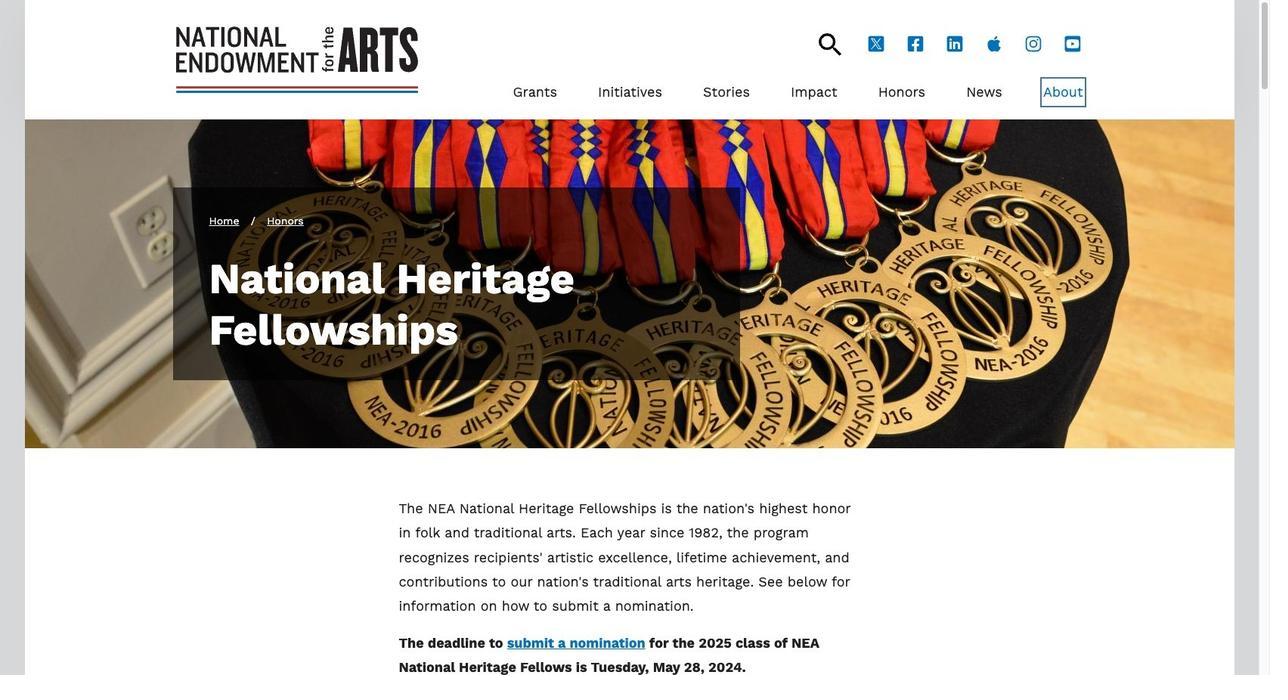 Task type: locate. For each thing, give the bounding box(es) containing it.
7 menu item from the left
[[1044, 80, 1084, 105]]

menu bar
[[513, 56, 1084, 105]]

menu item
[[513, 80, 557, 105], [598, 80, 663, 105], [704, 80, 750, 105], [791, 80, 838, 105], [879, 80, 926, 105], [967, 80, 1003, 105], [1044, 80, 1084, 105]]

3 menu item from the left
[[704, 80, 750, 105]]



Task type: vqa. For each thing, say whether or not it's contained in the screenshot.
Menu Bar
yes



Task type: describe. For each thing, give the bounding box(es) containing it.
national endowment for the arts logo image
[[176, 27, 418, 93]]

5 menu item from the left
[[879, 80, 926, 105]]

1 menu item from the left
[[513, 80, 557, 105]]

several medals laid out on a table. image
[[25, 120, 1235, 448]]

6 menu item from the left
[[967, 80, 1003, 105]]

4 menu item from the left
[[791, 80, 838, 105]]

2 menu item from the left
[[598, 80, 663, 105]]



